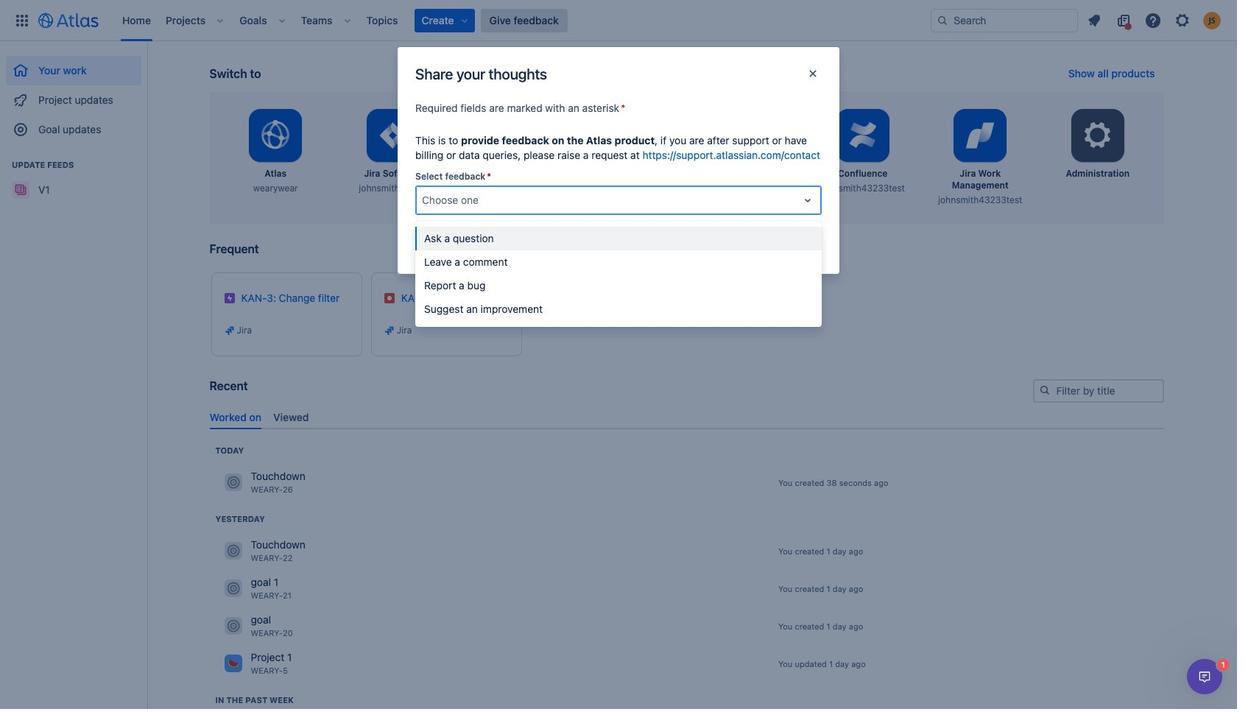 Task type: describe. For each thing, give the bounding box(es) containing it.
Search field
[[931, 8, 1078, 32]]

search image
[[937, 14, 949, 26]]

1 group from the top
[[6, 41, 141, 149]]

2 heading from the top
[[215, 513, 265, 525]]

settings image
[[1081, 118, 1116, 153]]

townsquare image
[[224, 474, 242, 492]]

2 group from the top
[[6, 144, 141, 209]]



Task type: locate. For each thing, give the bounding box(es) containing it.
Filter by title field
[[1035, 381, 1163, 401]]

3 heading from the top
[[215, 695, 294, 706]]

None text field
[[422, 193, 425, 208]]

close modal image
[[804, 65, 822, 83]]

help image
[[1145, 11, 1162, 29]]

dialog
[[1188, 659, 1223, 695]]

jira image
[[224, 325, 235, 337], [224, 325, 235, 337], [384, 325, 395, 337], [384, 325, 395, 337]]

1 vertical spatial heading
[[215, 513, 265, 525]]

tab list
[[204, 405, 1170, 429]]

1 townsquare image from the top
[[224, 542, 242, 560]]

heading
[[215, 445, 244, 457], [215, 513, 265, 525], [215, 695, 294, 706]]

top element
[[9, 0, 931, 41]]

2 townsquare image from the top
[[224, 580, 242, 598]]

3 townsquare image from the top
[[224, 618, 242, 635]]

open image
[[799, 192, 817, 209]]

group
[[6, 41, 141, 149], [6, 144, 141, 209]]

None search field
[[931, 8, 1078, 32]]

2 vertical spatial heading
[[215, 695, 294, 706]]

search image
[[1039, 385, 1051, 396]]

1 heading from the top
[[215, 445, 244, 457]]

0 vertical spatial heading
[[215, 445, 244, 457]]

4 townsquare image from the top
[[224, 655, 242, 673]]

townsquare image
[[224, 542, 242, 560], [224, 580, 242, 598], [224, 618, 242, 635], [224, 655, 242, 673]]

banner
[[0, 0, 1238, 41]]



Task type: vqa. For each thing, say whether or not it's contained in the screenshot.
1st heading from the top of the page
yes



